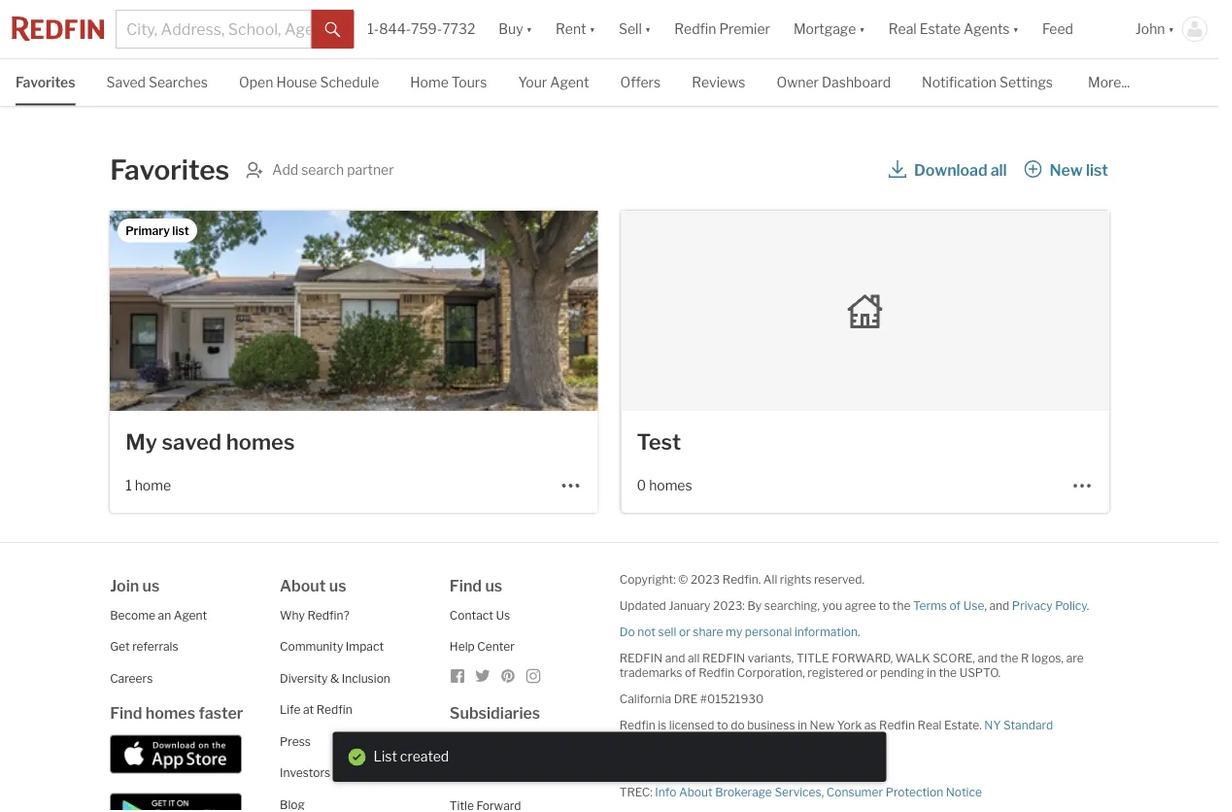 Task type: locate. For each thing, give the bounding box(es) containing it.
open
[[239, 74, 273, 91]]

us up redfin?
[[329, 576, 346, 595]]

of
[[950, 598, 961, 613], [685, 665, 696, 680]]

▾ right john
[[1168, 21, 1175, 37]]

your agent
[[518, 74, 589, 91]]

2 vertical spatial homes
[[145, 704, 195, 723]]

1 vertical spatial of
[[685, 665, 696, 680]]

1 horizontal spatial home
[[510, 767, 543, 781]]

0 vertical spatial .
[[1087, 598, 1089, 613]]

my
[[726, 625, 742, 639]]

all right download
[[991, 160, 1007, 179]]

redfin facebook image
[[450, 668, 465, 684]]

saved searches link
[[106, 59, 208, 104]]

1 horizontal spatial in
[[927, 665, 936, 680]]

favorites left saved
[[16, 74, 75, 91]]

feed button
[[1031, 0, 1124, 58]]

not
[[637, 625, 656, 639]]

community impact button
[[280, 640, 384, 654]]

0 vertical spatial all
[[991, 160, 1007, 179]]

to
[[879, 598, 890, 613], [717, 718, 728, 732]]

1 horizontal spatial list
[[1086, 160, 1108, 179]]

0 vertical spatial agent
[[550, 74, 589, 91]]

0 vertical spatial of
[[950, 598, 961, 613]]

favorites up 'primary list' at the top left
[[110, 153, 230, 187]]

0 vertical spatial in
[[927, 665, 936, 680]]

4 ▾ from the left
[[859, 21, 865, 37]]

settings
[[1000, 74, 1053, 91]]

0 horizontal spatial new
[[810, 718, 835, 732]]

list inside button
[[1086, 160, 1108, 179]]

▾ inside buy ▾ dropdown button
[[526, 21, 532, 37]]

redfin left premier
[[674, 21, 716, 37]]

in right business
[[798, 718, 807, 732]]

homes up download the redfin app on the apple app store 'image'
[[145, 704, 195, 723]]

1 horizontal spatial ,
[[985, 598, 987, 613]]

1 vertical spatial about
[[679, 785, 713, 799]]

notification settings link
[[922, 59, 1053, 104]]

1 vertical spatial real
[[918, 718, 942, 732]]

0 vertical spatial to
[[879, 598, 890, 613]]

privacy policy link
[[1012, 598, 1087, 613]]

list
[[1086, 160, 1108, 179], [172, 223, 189, 238]]

1 horizontal spatial find
[[450, 576, 482, 595]]

protection
[[886, 785, 943, 799]]

add
[[272, 161, 298, 178]]

0 horizontal spatial or
[[679, 625, 690, 639]]

favorites link
[[16, 59, 75, 104]]

of inside the redfin and all redfin variants, title forward, walk score, and the r logos, are trademarks of redfin corporation, registered or pending in the uspto.
[[685, 665, 696, 680]]

equity
[[473, 767, 507, 781]]

3 us from the left
[[485, 576, 502, 595]]

1 horizontal spatial all
[[991, 160, 1007, 179]]

1 vertical spatial list
[[172, 223, 189, 238]]

redfin pinterest image
[[500, 668, 516, 684]]

0 horizontal spatial redfin
[[620, 651, 663, 665]]

1 horizontal spatial the
[[939, 665, 957, 680]]

home tours
[[410, 74, 487, 91]]

▾ right buy
[[526, 21, 532, 37]]

. down agree
[[858, 625, 860, 639]]

1 vertical spatial all
[[688, 651, 700, 665]]

terms of use link
[[913, 598, 985, 613]]

investors
[[280, 766, 331, 780]]

2 horizontal spatial us
[[485, 576, 502, 595]]

consumer protection notice link
[[827, 785, 982, 799]]

redfin twitter image
[[475, 668, 490, 684]]

1 vertical spatial the
[[1001, 651, 1019, 665]]

find for find us
[[450, 576, 482, 595]]

1 vertical spatial favorites
[[110, 153, 230, 187]]

1 vertical spatial agent
[[174, 608, 207, 622]]

0 horizontal spatial home
[[410, 74, 449, 91]]

diversity & inclusion button
[[280, 671, 390, 685]]

notification
[[922, 74, 997, 91]]

saved searches
[[106, 74, 208, 91]]

. right privacy
[[1087, 598, 1089, 613]]

real left estate
[[889, 21, 917, 37]]

the left r
[[1001, 651, 1019, 665]]

to left do
[[717, 718, 728, 732]]

6 ▾ from the left
[[1168, 21, 1175, 37]]

1 ▾ from the left
[[526, 21, 532, 37]]

and up uspto.
[[978, 651, 998, 665]]

list right primary
[[172, 223, 189, 238]]

agent right an
[[174, 608, 207, 622]]

open house schedule
[[239, 74, 379, 91]]

2 redfin from the left
[[702, 651, 745, 665]]

3 ▾ from the left
[[645, 21, 651, 37]]

about
[[280, 576, 326, 595], [679, 785, 713, 799]]

list down the more...
[[1086, 160, 1108, 179]]

0 horizontal spatial the
[[893, 598, 911, 613]]

download all button
[[888, 153, 1008, 188]]

homes right saved
[[226, 429, 295, 455]]

0 horizontal spatial ,
[[822, 785, 824, 799]]

0 vertical spatial find
[[450, 576, 482, 595]]

about right 'info'
[[679, 785, 713, 799]]

0 horizontal spatial all
[[688, 651, 700, 665]]

are
[[1066, 651, 1084, 665]]

download the redfin app from the google play store image
[[110, 793, 242, 811]]

why redfin? button
[[280, 608, 349, 622]]

2 us from the left
[[329, 576, 346, 595]]

trec:
[[620, 785, 653, 799]]

about us
[[280, 576, 346, 595]]

0 horizontal spatial us
[[142, 576, 160, 595]]

copyright: © 2023 redfin. all rights reserved.
[[620, 572, 865, 586]]

redfin is licensed to do business in new york as redfin real estate.
[[620, 718, 984, 732]]

1 vertical spatial or
[[866, 665, 878, 680]]

schedule
[[320, 74, 379, 91]]

redfin right as
[[879, 718, 915, 732]]

0 vertical spatial list
[[1086, 160, 1108, 179]]

1 vertical spatial home
[[510, 767, 543, 781]]

home
[[135, 477, 171, 493]]

0 vertical spatial homes
[[226, 429, 295, 455]]

all inside the redfin and all redfin variants, title forward, walk score, and the r logos, are trademarks of redfin corporation, registered or pending in the uspto.
[[688, 651, 700, 665]]

2 horizontal spatial homes
[[649, 477, 692, 493]]

1 vertical spatial homes
[[649, 477, 692, 493]]

all inside button
[[991, 160, 1007, 179]]

new left york
[[810, 718, 835, 732]]

referrals
[[132, 640, 178, 654]]

1 vertical spatial .
[[858, 625, 860, 639]]

or right sell
[[679, 625, 690, 639]]

▾ inside rent ▾ dropdown button
[[589, 21, 596, 37]]

mortgage ▾
[[794, 21, 865, 37]]

ny standard operating procedures
[[620, 718, 1053, 747]]

list for primary list
[[172, 223, 189, 238]]

homes right 0
[[649, 477, 692, 493]]

us
[[142, 576, 160, 595], [329, 576, 346, 595], [485, 576, 502, 595]]

2 horizontal spatial the
[[1001, 651, 1019, 665]]

score,
[[933, 651, 975, 665]]

agent
[[550, 74, 589, 91], [174, 608, 207, 622]]

0 homes
[[637, 477, 692, 493]]

, left privacy
[[985, 598, 987, 613]]

1 horizontal spatial or
[[866, 665, 878, 680]]

▾ right agents
[[1013, 21, 1019, 37]]

1 horizontal spatial homes
[[226, 429, 295, 455]]

list created section
[[333, 732, 887, 782]]

house
[[276, 74, 317, 91]]

0 horizontal spatial in
[[798, 718, 807, 732]]

0 horizontal spatial homes
[[145, 704, 195, 723]]

find up 'contact'
[[450, 576, 482, 595]]

0 vertical spatial about
[[280, 576, 326, 595]]

home tours link
[[410, 59, 487, 104]]

0 vertical spatial or
[[679, 625, 690, 639]]

0 horizontal spatial find
[[110, 704, 142, 723]]

1 horizontal spatial redfin
[[702, 651, 745, 665]]

1 horizontal spatial about
[[679, 785, 713, 799]]

▾ for john ▾
[[1168, 21, 1175, 37]]

download the redfin app on the apple app store image
[[110, 735, 242, 774]]

home left tours at the left
[[410, 74, 449, 91]]

policy
[[1055, 598, 1087, 613]]

0 horizontal spatial about
[[280, 576, 326, 595]]

notice
[[946, 785, 982, 799]]

california dre #01521930
[[620, 692, 764, 706]]

0 horizontal spatial favorites
[[16, 74, 75, 91]]

about up "why"
[[280, 576, 326, 595]]

▾ right rent
[[589, 21, 596, 37]]

share
[[693, 625, 723, 639]]

investors button
[[280, 766, 331, 780]]

buy ▾ button
[[487, 0, 544, 58]]

get
[[110, 640, 130, 654]]

us
[[496, 608, 510, 622]]

5 ▾ from the left
[[1013, 21, 1019, 37]]

▾ right mortgage
[[859, 21, 865, 37]]

help
[[450, 640, 475, 654]]

©
[[678, 572, 688, 586]]

press button
[[280, 734, 311, 749]]

redfin down my
[[702, 651, 745, 665]]

logos,
[[1032, 651, 1064, 665]]

1 vertical spatial find
[[110, 704, 142, 723]]

dre
[[674, 692, 698, 706]]

forward,
[[832, 651, 893, 665]]

real inside dropdown button
[[889, 21, 917, 37]]

the down score,
[[939, 665, 957, 680]]

0 horizontal spatial of
[[685, 665, 696, 680]]

all down 'share'
[[688, 651, 700, 665]]

find us
[[450, 576, 502, 595]]

or down the forward,
[[866, 665, 878, 680]]

1 horizontal spatial of
[[950, 598, 961, 613]]

all
[[763, 572, 777, 586]]

1 horizontal spatial new
[[1050, 160, 1083, 179]]

licensed
[[669, 718, 714, 732]]

home left loans
[[510, 767, 543, 781]]

of left use
[[950, 598, 961, 613]]

submit search image
[[325, 22, 341, 38]]

759-
[[411, 21, 442, 37]]

▾ right sell
[[645, 21, 651, 37]]

join
[[110, 576, 139, 595]]

us for about us
[[329, 576, 346, 595]]

to right agree
[[879, 598, 890, 613]]

of up california dre #01521930
[[685, 665, 696, 680]]

0 vertical spatial real
[[889, 21, 917, 37]]

agent right your
[[550, 74, 589, 91]]

in
[[927, 665, 936, 680], [798, 718, 807, 732]]

sell ▾ button
[[619, 0, 651, 58]]

new inside button
[[1050, 160, 1083, 179]]

redfin up the #01521930
[[699, 665, 735, 680]]

new down settings
[[1050, 160, 1083, 179]]

, left consumer
[[822, 785, 824, 799]]

terms
[[913, 598, 947, 613]]

center
[[477, 640, 515, 654]]

1 horizontal spatial agent
[[550, 74, 589, 91]]

more...
[[1088, 74, 1130, 91]]

2 ▾ from the left
[[589, 21, 596, 37]]

0 horizontal spatial list
[[172, 223, 189, 238]]

redfin up trademarks at the bottom of the page
[[620, 651, 663, 665]]

real left estate.
[[918, 718, 942, 732]]

real estate agents ▾
[[889, 21, 1019, 37]]

0 vertical spatial new
[[1050, 160, 1083, 179]]

0
[[637, 477, 646, 493]]

▾ inside mortgage ▾ dropdown button
[[859, 21, 865, 37]]

your
[[518, 74, 547, 91]]

▾ for sell ▾
[[645, 21, 651, 37]]

1 us from the left
[[142, 576, 160, 595]]

▾ inside sell ▾ dropdown button
[[645, 21, 651, 37]]

saved
[[162, 429, 222, 455]]

redfin up operating
[[620, 718, 655, 732]]

▾ for mortgage ▾
[[859, 21, 865, 37]]

us right join
[[142, 576, 160, 595]]

homes for find homes faster
[[145, 704, 195, 723]]

1 vertical spatial to
[[717, 718, 728, 732]]

offers link
[[620, 59, 661, 104]]

1 redfin from the left
[[620, 651, 663, 665]]

r
[[1021, 651, 1029, 665]]

trademarks
[[620, 665, 682, 680]]

1 horizontal spatial .
[[1087, 598, 1089, 613]]

us up us
[[485, 576, 502, 595]]

0 horizontal spatial real
[[889, 21, 917, 37]]

redfin instagram image
[[525, 668, 541, 684]]

find down the careers
[[110, 704, 142, 723]]

the
[[893, 598, 911, 613], [1001, 651, 1019, 665], [939, 665, 957, 680]]

in down walk
[[927, 665, 936, 680]]

york
[[837, 718, 862, 732]]

bay equity home loans button
[[450, 767, 579, 781]]

reviews link
[[692, 59, 746, 104]]

1 horizontal spatial real
[[918, 718, 942, 732]]

1 horizontal spatial us
[[329, 576, 346, 595]]

the left the terms at the bottom of page
[[893, 598, 911, 613]]



Task type: vqa. For each thing, say whether or not it's contained in the screenshot.
newest homes "link" related to Iowa
no



Task type: describe. For each thing, give the bounding box(es) containing it.
▾ inside "real estate agents ▾" link
[[1013, 21, 1019, 37]]

is
[[658, 718, 667, 732]]

owner dashboard link
[[777, 59, 891, 104]]

my
[[125, 429, 157, 455]]

mortgage ▾ button
[[794, 0, 865, 58]]

homes for 0 homes
[[649, 477, 692, 493]]

1 vertical spatial new
[[810, 718, 835, 732]]

standard
[[1004, 718, 1053, 732]]

buy ▾
[[499, 21, 532, 37]]

0 vertical spatial the
[[893, 598, 911, 613]]

rent ▾ button
[[544, 0, 607, 58]]

do
[[620, 625, 635, 639]]

2023
[[691, 572, 720, 586]]

0 vertical spatial home
[[410, 74, 449, 91]]

john ▾
[[1136, 21, 1175, 37]]

california
[[620, 692, 671, 706]]

sell
[[658, 625, 677, 639]]

redfin?
[[307, 608, 349, 622]]

updated
[[620, 598, 666, 613]]

your agent link
[[518, 59, 589, 104]]

City, Address, School, Agent, ZIP search field
[[116, 10, 312, 49]]

redfin right at
[[316, 703, 352, 717]]

offers
[[620, 74, 661, 91]]

inclusion
[[342, 671, 390, 685]]

partner
[[347, 161, 394, 178]]

or inside the redfin and all redfin variants, title forward, walk score, and the r logos, are trademarks of redfin corporation, registered or pending in the uspto.
[[866, 665, 878, 680]]

reviews
[[692, 74, 746, 91]]

0 horizontal spatial agent
[[174, 608, 207, 622]]

redfin inside button
[[674, 21, 716, 37]]

become an agent button
[[110, 608, 207, 622]]

use
[[964, 598, 985, 613]]

1-
[[368, 21, 379, 37]]

notification settings
[[922, 74, 1053, 91]]

photo of 1923 abshire ln, dallas, tx 75228 image
[[110, 211, 598, 411]]

personal
[[745, 625, 792, 639]]

you
[[823, 598, 842, 613]]

1 horizontal spatial to
[[879, 598, 890, 613]]

trec: info about brokerage services , consumer protection notice
[[620, 785, 982, 799]]

and down sell
[[665, 651, 685, 665]]

sell ▾
[[619, 21, 651, 37]]

life at redfin button
[[280, 703, 352, 717]]

info
[[655, 785, 677, 799]]

subsidiaries
[[450, 703, 540, 722]]

premier
[[719, 21, 770, 37]]

find for find homes faster
[[110, 704, 142, 723]]

list for new list
[[1086, 160, 1108, 179]]

0 vertical spatial favorites
[[16, 74, 75, 91]]

list created
[[374, 749, 449, 765]]

1 home
[[125, 477, 171, 493]]

sell ▾ button
[[607, 0, 663, 58]]

get referrals
[[110, 640, 178, 654]]

as
[[864, 718, 877, 732]]

contact us button
[[450, 608, 510, 622]]

redfin inside the redfin and all redfin variants, title forward, walk score, and the r logos, are trademarks of redfin corporation, registered or pending in the uspto.
[[699, 665, 735, 680]]

0 horizontal spatial .
[[858, 625, 860, 639]]

1 vertical spatial ,
[[822, 785, 824, 799]]

get referrals button
[[110, 640, 178, 654]]

saved
[[106, 74, 146, 91]]

life
[[280, 703, 301, 717]]

registered
[[808, 665, 864, 680]]

january
[[669, 598, 711, 613]]

john
[[1136, 21, 1165, 37]]

us for find us
[[485, 576, 502, 595]]

why redfin?
[[280, 608, 349, 622]]

an
[[158, 608, 171, 622]]

new list button
[[1024, 153, 1109, 188]]

real estate agents ▾ button
[[877, 0, 1031, 58]]

2 vertical spatial the
[[939, 665, 957, 680]]

1 horizontal spatial favorites
[[110, 153, 230, 187]]

redfin premier
[[674, 21, 770, 37]]

▾ for rent ▾
[[589, 21, 596, 37]]

and right use
[[989, 598, 1010, 613]]

real estate agents ▾ link
[[889, 0, 1019, 58]]

careers button
[[110, 671, 153, 685]]

agree
[[845, 598, 876, 613]]

buy
[[499, 21, 523, 37]]

in inside the redfin and all redfin variants, title forward, walk score, and the r logos, are trademarks of redfin corporation, registered or pending in the uspto.
[[927, 665, 936, 680]]

loans
[[545, 767, 579, 781]]

rent ▾
[[556, 21, 596, 37]]

life at redfin
[[280, 703, 352, 717]]

buy ▾ button
[[499, 0, 532, 58]]

sell
[[619, 21, 642, 37]]

business
[[747, 718, 795, 732]]

help center
[[450, 640, 515, 654]]

1 vertical spatial in
[[798, 718, 807, 732]]

mortgage ▾ button
[[782, 0, 877, 58]]

us for join us
[[142, 576, 160, 595]]

help center button
[[450, 640, 515, 654]]

walk
[[896, 651, 930, 665]]

▾ for buy ▾
[[526, 21, 532, 37]]

rent. button
[[450, 735, 478, 750]]

mortgage
[[794, 21, 856, 37]]

1-844-759-7732 link
[[368, 21, 475, 37]]

0 vertical spatial ,
[[985, 598, 987, 613]]

0 horizontal spatial to
[[717, 718, 728, 732]]

info about brokerage services link
[[655, 785, 822, 799]]

844-
[[379, 21, 411, 37]]

open house schedule link
[[239, 59, 379, 104]]

estate.
[[944, 718, 982, 732]]



